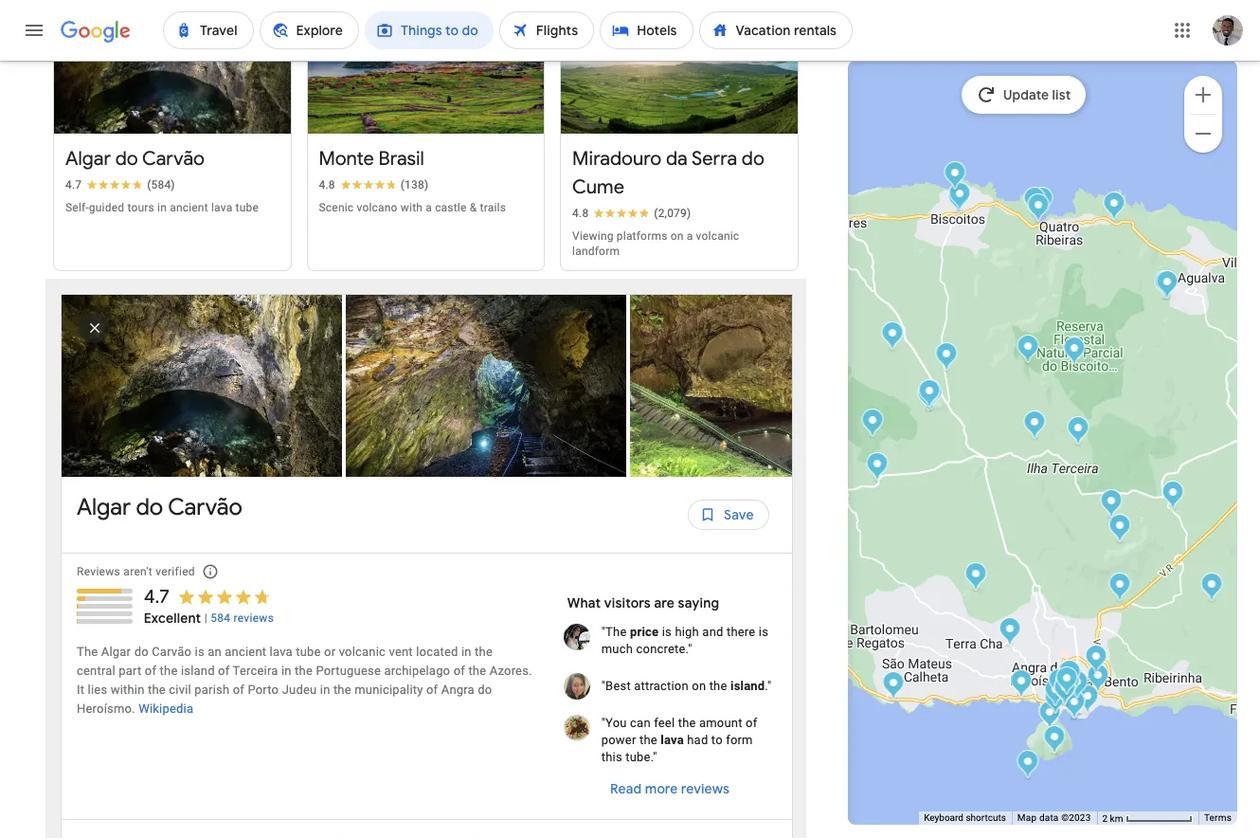 Task type: describe. For each thing, give the bounding box(es) containing it.
0 vertical spatial lava
[[211, 201, 233, 214]]

church of the holy savior's cathedral image
[[1052, 671, 1074, 702]]

keyboard
[[924, 813, 964, 823]]

2 vertical spatial lava
[[661, 733, 684, 747]]

within
[[111, 682, 145, 697]]

praça de toiros ilha terceira image
[[1088, 664, 1110, 695]]

map
[[1018, 813, 1037, 823]]

parque natural da terceira image
[[1101, 489, 1123, 520]]

in right tours
[[157, 201, 167, 214]]

the up judeu on the bottom left
[[295, 663, 313, 678]]

584
[[211, 611, 231, 625]]

read more reviews
[[611, 780, 730, 797]]

shortcuts
[[966, 813, 1007, 823]]

4.8 for monte brasil
[[319, 178, 335, 191]]

do inside miradouro da serra do cume
[[742, 147, 765, 170]]

more
[[646, 780, 678, 797]]

on for the
[[692, 679, 707, 693]]

(138)
[[401, 178, 429, 191]]

map data ©2023
[[1018, 813, 1092, 823]]

volcanic inside the algar do carvão is an ancient lava tube or volcanic vent located in the central part of the island of terceira in the portuguese archipelago of the azores. it lies within the civil parish of porto judeu in the municipality of angra do heroísmo.
[[339, 644, 386, 659]]

4.8 out of 5 stars from 2,079 reviews image
[[573, 206, 691, 221]]

the up amount
[[710, 679, 728, 693]]

update list button
[[962, 76, 1086, 114]]

algar do carvão image
[[1068, 416, 1090, 447]]

update
[[1004, 86, 1049, 103]]

do up part
[[134, 644, 149, 659]]

tube."
[[626, 750, 658, 764]]

volcanic inside viewing platforms on a volcanic landform
[[696, 229, 740, 243]]

"you
[[602, 716, 627, 730]]

can
[[631, 716, 651, 730]]

"the price
[[602, 625, 659, 639]]

there
[[727, 625, 756, 639]]

4.7 out of 5 stars from 584 reviews. excellent. element
[[144, 585, 274, 627]]

the up the azores.
[[475, 644, 493, 659]]

to
[[712, 733, 723, 747]]

mercado duque de bragança image
[[1049, 668, 1071, 700]]

fortaleza: forte da quebrada image
[[1045, 725, 1066, 757]]

of inside the "you can feel the amount of power the
[[746, 716, 758, 730]]

scenic
[[319, 201, 354, 214]]

the up tube."
[[640, 733, 658, 747]]

saying
[[678, 594, 720, 611]]

serra
[[692, 147, 738, 170]]

in right located
[[462, 644, 472, 659]]

do up 4.7 out of 5 stars from 584 reviews image at the top left of page
[[115, 147, 138, 170]]

algar inside the algar do carvão is an ancient lava tube or volcanic vent located in the central part of the island of terceira in the portuguese archipelago of the azores. it lies within the civil parish of porto judeu in the municipality of angra do heroísmo.
[[101, 644, 131, 659]]

forte do negrito image
[[883, 671, 905, 702]]

da
[[666, 147, 688, 170]]

island inside the algar do carvão is an ancient lava tube or volcanic vent located in the central part of the island of terceira in the portuguese archipelago of the azores. it lies within the civil parish of porto judeu in the municipality of angra do heroísmo.
[[181, 663, 215, 678]]

obelisco do alto da memória image
[[1060, 660, 1082, 691]]

vent
[[389, 644, 413, 659]]

"best
[[602, 679, 631, 693]]

passagem das bestas - prc07 image
[[1163, 481, 1185, 512]]

this
[[602, 750, 623, 764]]

angra
[[442, 682, 475, 697]]

parish
[[195, 682, 230, 697]]

had
[[688, 733, 709, 747]]

"best attraction on the island ."
[[602, 679, 772, 693]]

wikipedia link
[[139, 701, 194, 716]]

and
[[703, 625, 724, 639]]

584 reviews link
[[211, 610, 274, 626]]

0 vertical spatial algar
[[65, 147, 111, 170]]

platforms
[[617, 229, 668, 243]]

lagoa do negro image
[[919, 379, 941, 410]]

baía das quatro ribeiras image
[[1032, 187, 1054, 218]]

miradouro das veredas image
[[966, 562, 988, 593]]

lava inside the algar do carvão is an ancient lava tube or volcanic vent located in the central part of the island of terceira in the portuguese archipelago of the azores. it lies within the civil parish of porto judeu in the municipality of angra do heroísmo.
[[270, 644, 293, 659]]

of right part
[[145, 663, 157, 678]]

guided
[[89, 201, 124, 214]]

volcano
[[357, 201, 398, 214]]

&
[[470, 201, 477, 214]]

lies
[[88, 682, 107, 697]]

trails
[[480, 201, 506, 214]]

miradouro dos moinhos image
[[1028, 193, 1050, 225]]

tours
[[127, 201, 154, 214]]

historical institute of terceira image
[[1064, 666, 1086, 698]]

save button
[[688, 492, 769, 537]]

4.7 for 4.7 out of 5 stars from 584 reviews image at the top left of page
[[65, 178, 82, 191]]

miradouro
[[573, 147, 662, 170]]

on for a
[[671, 229, 684, 243]]

2 km
[[1103, 813, 1126, 823]]

furnas do enxofre image
[[1025, 410, 1046, 442]]

2
[[1103, 813, 1108, 823]]

reserva florestal de recreio da lagoa das patas image
[[863, 409, 884, 440]]

parque das frechas image
[[1155, 270, 1177, 301]]

located
[[416, 644, 458, 659]]

1 horizontal spatial reviews
[[682, 780, 730, 797]]

ancient inside the algar do carvão is an ancient lava tube or volcanic vent located in the central part of the island of terceira in the portuguese archipelago of the azores. it lies within the civil parish of porto judeu in the municipality of angra do heroísmo.
[[225, 644, 267, 659]]

price
[[630, 625, 659, 639]]

|
[[204, 611, 207, 625]]

concrete."
[[637, 642, 693, 656]]

convento de são francisco image
[[1064, 666, 1085, 697]]

it
[[77, 682, 85, 697]]

0 vertical spatial algar do carvão
[[65, 147, 205, 170]]

."
[[765, 679, 772, 693]]

forte de são sebastião image
[[1078, 684, 1100, 716]]

landform
[[573, 244, 620, 258]]

had to form this tube."
[[602, 733, 753, 764]]

power
[[602, 733, 637, 747]]

excellent
[[144, 609, 201, 626]]

do right angra
[[478, 682, 492, 697]]

confraria do vinho verdelho dos biscoitos image
[[950, 182, 972, 213]]

high
[[675, 625, 700, 639]]

castle
[[435, 201, 467, 214]]

or
[[324, 644, 336, 659]]

zoom out map image
[[1193, 122, 1215, 145]]

list
[[1053, 86, 1071, 103]]

carvão inside the algar do carvão is an ancient lava tube or volcanic vent located in the central part of the island of terceira in the portuguese archipelago of the azores. it lies within the civil parish of porto judeu in the municipality of angra do heroísmo.
[[152, 644, 192, 659]]

amount
[[700, 716, 743, 730]]

4.7 out of 5 stars from 584 reviews image
[[65, 177, 175, 192]]

in right judeu on the bottom left
[[320, 682, 330, 697]]

monte
[[319, 147, 374, 170]]

memória a d. pedro iv image
[[1059, 660, 1081, 691]]

gruta do natal image
[[921, 381, 943, 412]]

reviews inside excellent | 584 reviews
[[234, 611, 274, 625]]

archipelago
[[384, 663, 451, 678]]

keyboard shortcuts
[[924, 813, 1007, 823]]

civil
[[169, 682, 191, 697]]

km
[[1111, 813, 1124, 823]]

2 km button
[[1097, 812, 1199, 825]]

lagoa do cerro image
[[882, 321, 904, 353]]

reviews aren't verified image
[[188, 549, 233, 594]]

4.7 for 4.7 out of 5 stars from 584 reviews. excellent. element at bottom left
[[144, 585, 170, 608]]

update list
[[1004, 86, 1071, 103]]

brasil
[[379, 147, 425, 170]]

town hall of angra do heroísmo image
[[1060, 669, 1082, 701]]

what
[[568, 594, 601, 611]]

2 list item from the left
[[346, 295, 630, 477]]

data
[[1040, 813, 1059, 823]]



Task type: vqa. For each thing, say whether or not it's contained in the screenshot.
Reviews aren't verified
yes



Task type: locate. For each thing, give the bounding box(es) containing it.
(584)
[[147, 178, 175, 191]]

0 vertical spatial tube
[[236, 201, 259, 214]]

save
[[724, 506, 754, 523]]

"you can feel the amount of power the
[[602, 716, 758, 747]]

reviews right '584'
[[234, 611, 274, 625]]

read
[[611, 780, 642, 797]]

algar up reviews
[[77, 493, 131, 521]]

0 vertical spatial reviews
[[234, 611, 274, 625]]

4.7
[[65, 178, 82, 191], [144, 585, 170, 608]]

"the
[[602, 625, 627, 639]]

1 vertical spatial tube
[[296, 644, 321, 659]]

verified
[[156, 565, 195, 578]]

the up civil
[[160, 663, 178, 678]]

is for is high and there is much concrete."
[[759, 625, 769, 639]]

1 vertical spatial island
[[731, 679, 765, 693]]

1 vertical spatial algar do carvão
[[77, 493, 242, 521]]

of up form
[[746, 716, 758, 730]]

a right the "with" on the left top of the page
[[426, 201, 432, 214]]

4.7 up self-
[[65, 178, 82, 191]]

1 vertical spatial algar
[[77, 493, 131, 521]]

wine museum image
[[949, 185, 971, 216]]

island
[[181, 663, 215, 678], [731, 679, 765, 693]]

lava
[[211, 201, 233, 214], [270, 644, 293, 659], [661, 733, 684, 747]]

terms
[[1205, 813, 1232, 823]]

is right there in the right bottom of the page
[[759, 625, 769, 639]]

1 horizontal spatial a
[[687, 229, 693, 243]]

island up parish
[[181, 663, 215, 678]]

4.8
[[319, 178, 335, 191], [573, 206, 589, 220]]

1 horizontal spatial 4.8
[[573, 206, 589, 220]]

4.8 up viewing on the left
[[573, 206, 589, 220]]

terceira
[[233, 663, 278, 678]]

a for brasil
[[426, 201, 432, 214]]

lava down feel
[[661, 733, 684, 747]]

tube left scenic
[[236, 201, 259, 214]]

4.7 up excellent
[[144, 585, 170, 608]]

4.8 for miradouro da serra do cume
[[573, 206, 589, 220]]

pico da urze image
[[1000, 617, 1022, 648]]

palacete silveira e paulo image
[[1067, 670, 1089, 702]]

is left 'an'
[[195, 644, 205, 659]]

porto
[[248, 682, 279, 697]]

in up judeu on the bottom left
[[282, 663, 292, 678]]

a down '(2,079)'
[[687, 229, 693, 243]]

0 horizontal spatial on
[[671, 229, 684, 243]]

the up "had"
[[678, 716, 696, 730]]

4.7 inside image
[[65, 178, 82, 191]]

the
[[77, 644, 98, 659]]

1 horizontal spatial 4.7
[[144, 585, 170, 608]]

parque municipal do relvão image
[[1046, 685, 1067, 717]]

algar up 4.7 out of 5 stars from 584 reviews image at the top left of page
[[65, 147, 111, 170]]

2 horizontal spatial is
[[759, 625, 769, 639]]

is for the algar do carvão is an ancient lava tube or volcanic vent located in the central part of the island of terceira in the portuguese archipelago of the azores. it lies within the civil parish of porto judeu in the municipality of angra do heroísmo.
[[195, 644, 205, 659]]

0 horizontal spatial island
[[181, 663, 215, 678]]

reviews
[[77, 565, 120, 578]]

3 list item from the left
[[630, 295, 915, 477]]

1 horizontal spatial ancient
[[225, 644, 267, 659]]

of down archipelago
[[427, 682, 438, 697]]

pico alto image
[[1064, 337, 1086, 368]]

0 horizontal spatial 4.7
[[65, 178, 82, 191]]

do
[[115, 147, 138, 170], [742, 147, 765, 170], [136, 493, 163, 521], [134, 644, 149, 659], [478, 682, 492, 697]]

viewing platforms on a volcanic landform
[[573, 229, 740, 258]]

a inside viewing platforms on a volcanic landform
[[687, 229, 693, 243]]

0 horizontal spatial tube
[[236, 201, 259, 214]]

lagoa do ginjal image
[[1202, 573, 1224, 604]]

self-
[[65, 201, 89, 214]]

close detail image
[[72, 305, 118, 351]]

judeu
[[282, 682, 317, 697]]

1 vertical spatial a
[[687, 229, 693, 243]]

visitors
[[605, 594, 651, 611]]

are
[[655, 594, 675, 611]]

list item
[[62, 295, 346, 477], [346, 295, 630, 477], [630, 295, 915, 477]]

tube
[[236, 201, 259, 214], [296, 644, 321, 659]]

1 vertical spatial ancient
[[225, 644, 267, 659]]

1 vertical spatial lava
[[270, 644, 293, 659]]

reviews aren't verified
[[77, 565, 195, 578]]

form
[[726, 733, 753, 747]]

volcanic
[[696, 229, 740, 243], [339, 644, 386, 659]]

0 horizontal spatial reviews
[[234, 611, 274, 625]]

lava right tours
[[211, 201, 233, 214]]

of left porto
[[233, 682, 245, 697]]

volcanic right platforms
[[696, 229, 740, 243]]

on down '(2,079)'
[[671, 229, 684, 243]]

church of our lady of mount carmel image
[[1057, 666, 1079, 698]]

the
[[475, 644, 493, 659], [160, 663, 178, 678], [295, 663, 313, 678], [469, 663, 487, 678], [710, 679, 728, 693], [148, 682, 166, 697], [334, 682, 352, 697], [678, 716, 696, 730], [640, 733, 658, 747]]

miradouro do pico das cruzinhas image
[[1040, 701, 1062, 732]]

cascata das frechas image
[[1157, 270, 1179, 301]]

ancient down (584)
[[170, 201, 208, 214]]

1 list item from the left
[[62, 295, 346, 477]]

keyboard shortcuts button
[[924, 812, 1007, 825]]

of up angra
[[454, 663, 465, 678]]

1 vertical spatial volcanic
[[339, 644, 386, 659]]

0 vertical spatial ancient
[[170, 201, 208, 214]]

cume
[[573, 175, 625, 199]]

algar do carvão up 4.7 out of 5 stars from 584 reviews image at the top left of page
[[65, 147, 205, 170]]

0 vertical spatial volcanic
[[696, 229, 740, 243]]

1 vertical spatial reviews
[[682, 780, 730, 797]]

with
[[401, 201, 423, 214]]

zona balnear da silveira image
[[1011, 669, 1033, 701]]

1 vertical spatial on
[[692, 679, 707, 693]]

0 vertical spatial on
[[671, 229, 684, 243]]

bettencourt palace image
[[1052, 674, 1074, 705]]

0 vertical spatial island
[[181, 663, 215, 678]]

carvão down excellent
[[152, 644, 192, 659]]

in
[[157, 201, 167, 214], [462, 644, 472, 659], [282, 663, 292, 678], [320, 682, 330, 697]]

0 horizontal spatial lava
[[211, 201, 233, 214]]

hike mistérios negros - prc01 image
[[918, 382, 940, 413]]

reviews right more
[[682, 780, 730, 797]]

zoom in map image
[[1193, 83, 1215, 106]]

attraction
[[634, 679, 689, 693]]

a
[[426, 201, 432, 214], [687, 229, 693, 243]]

part
[[119, 663, 142, 678]]

wikipedia
[[139, 701, 194, 716]]

ancient up terceira
[[225, 644, 267, 659]]

carvão up reviews aren't verified image
[[168, 493, 242, 521]]

monte brasil
[[319, 147, 425, 170]]

on right attraction
[[692, 679, 707, 693]]

the down portuguese
[[334, 682, 352, 697]]

1 vertical spatial 4.8
[[573, 206, 589, 220]]

on
[[671, 229, 684, 243], [692, 679, 707, 693]]

trilho baias da agualva image
[[1104, 192, 1126, 223]]

map region
[[751, 0, 1261, 838]]

museu vulcanoespeleológico image
[[1055, 676, 1077, 707]]

carvão up (584)
[[142, 147, 205, 170]]

heroísmo.
[[77, 701, 135, 716]]

rocha do chambre image
[[1018, 335, 1040, 366]]

0 horizontal spatial 4.8
[[319, 178, 335, 191]]

do right "serra"
[[742, 147, 765, 170]]

scenic volcano with a castle & trails
[[319, 201, 506, 214]]

lava up terceira
[[270, 644, 293, 659]]

0 horizontal spatial volcanic
[[339, 644, 386, 659]]

(2,079)
[[654, 206, 691, 220]]

1 horizontal spatial island
[[731, 679, 765, 693]]

bay of angra image
[[1064, 690, 1086, 721]]

self-guided tours in ancient lava tube
[[65, 201, 259, 214]]

ancient
[[170, 201, 208, 214], [225, 644, 267, 659]]

much
[[602, 642, 633, 656]]

zona balnear da prainha image
[[1055, 677, 1077, 708]]

palácio dos capitães generais image
[[1054, 666, 1076, 698]]

viewing
[[573, 229, 614, 243]]

on inside viewing platforms on a volcanic landform
[[671, 229, 684, 243]]

lagoa das patas image
[[867, 452, 889, 483]]

forte de são pedro image
[[945, 161, 967, 192]]

salga bay image
[[1064, 690, 1086, 721]]

0 vertical spatial carvão
[[142, 147, 205, 170]]

1 vertical spatial 4.7
[[144, 585, 170, 608]]

tube left or
[[296, 644, 321, 659]]

2 horizontal spatial lava
[[661, 733, 684, 747]]

0 vertical spatial 4.8
[[319, 178, 335, 191]]

igreja da misericórdia image
[[1060, 676, 1082, 707]]

duke of terceira garden image
[[1061, 666, 1082, 698]]

algar do carvão element
[[77, 492, 242, 537]]

island up amount
[[731, 679, 765, 693]]

azores.
[[490, 663, 533, 678]]

the up the wikipedia link
[[148, 682, 166, 697]]

centro de ciência de angra heroísmo image
[[1056, 676, 1078, 707]]

0 vertical spatial 4.7
[[65, 178, 82, 191]]

the up angra
[[469, 663, 487, 678]]

monte brasil image
[[1018, 750, 1040, 781]]

portuguese
[[316, 663, 381, 678]]

terms link
[[1205, 813, 1232, 823]]

what visitors are saying
[[568, 594, 720, 611]]

excellent | 584 reviews
[[144, 609, 274, 626]]

of down 'an'
[[218, 663, 230, 678]]

list
[[62, 295, 915, 496]]

serra do morião image
[[1110, 573, 1132, 604]]

1 vertical spatial carvão
[[168, 493, 242, 521]]

aren't
[[124, 565, 153, 578]]

praça velha image
[[1059, 669, 1081, 701]]

0 horizontal spatial ancient
[[170, 201, 208, 214]]

0 horizontal spatial is
[[195, 644, 205, 659]]

0 horizontal spatial a
[[426, 201, 432, 214]]

algar do carvão up verified at the bottom left
[[77, 493, 242, 521]]

costa das quatro ribeiras image
[[1025, 187, 1046, 218]]

a for da
[[687, 229, 693, 243]]

volcanic up portuguese
[[339, 644, 386, 659]]

1 horizontal spatial is
[[662, 625, 672, 639]]

rocha de chambre hike start image
[[936, 342, 958, 374]]

do up aren't
[[136, 493, 163, 521]]

olaria de s.bento image
[[1086, 645, 1108, 676]]

an
[[208, 644, 222, 659]]

1 horizontal spatial volcanic
[[696, 229, 740, 243]]

municipality
[[355, 682, 423, 697]]

miradouro da serra do cume
[[573, 147, 765, 199]]

©2023
[[1062, 813, 1092, 823]]

2 vertical spatial carvão
[[152, 644, 192, 659]]

caldeira guilherme moniz image
[[1110, 514, 1132, 545]]

2 vertical spatial algar
[[101, 644, 131, 659]]

algar up part
[[101, 644, 131, 659]]

1 horizontal spatial tube
[[296, 644, 321, 659]]

4.8 up scenic
[[319, 178, 335, 191]]

núcleo de história militar - manuel coelho baptista de lima image
[[1046, 678, 1067, 709]]

4.8 out of 5 stars from 138 reviews image
[[319, 177, 429, 192]]

1 horizontal spatial lava
[[270, 644, 293, 659]]

main menu image
[[23, 19, 46, 42]]

is inside the algar do carvão is an ancient lava tube or volcanic vent located in the central part of the island of terceira in the portuguese archipelago of the azores. it lies within the civil parish of porto judeu in the municipality of angra do heroísmo.
[[195, 644, 205, 659]]

0 vertical spatial a
[[426, 201, 432, 214]]

the algar do carvão is an ancient lava tube or volcanic vent located in the central part of the island of terceira in the portuguese archipelago of the azores. it lies within the civil parish of porto judeu in the municipality of angra do heroísmo.
[[77, 644, 533, 716]]

is
[[662, 625, 672, 639], [759, 625, 769, 639], [195, 644, 205, 659]]

mah - angra do heroismo museum image
[[1064, 666, 1085, 697]]

tube inside the algar do carvão is an ancient lava tube or volcanic vent located in the central part of the island of terceira in the portuguese archipelago of the azores. it lies within the civil parish of porto judeu in the municipality of angra do heroísmo.
[[296, 644, 321, 659]]

feel
[[654, 716, 675, 730]]

1 horizontal spatial on
[[692, 679, 707, 693]]

is up concrete."
[[662, 625, 672, 639]]



